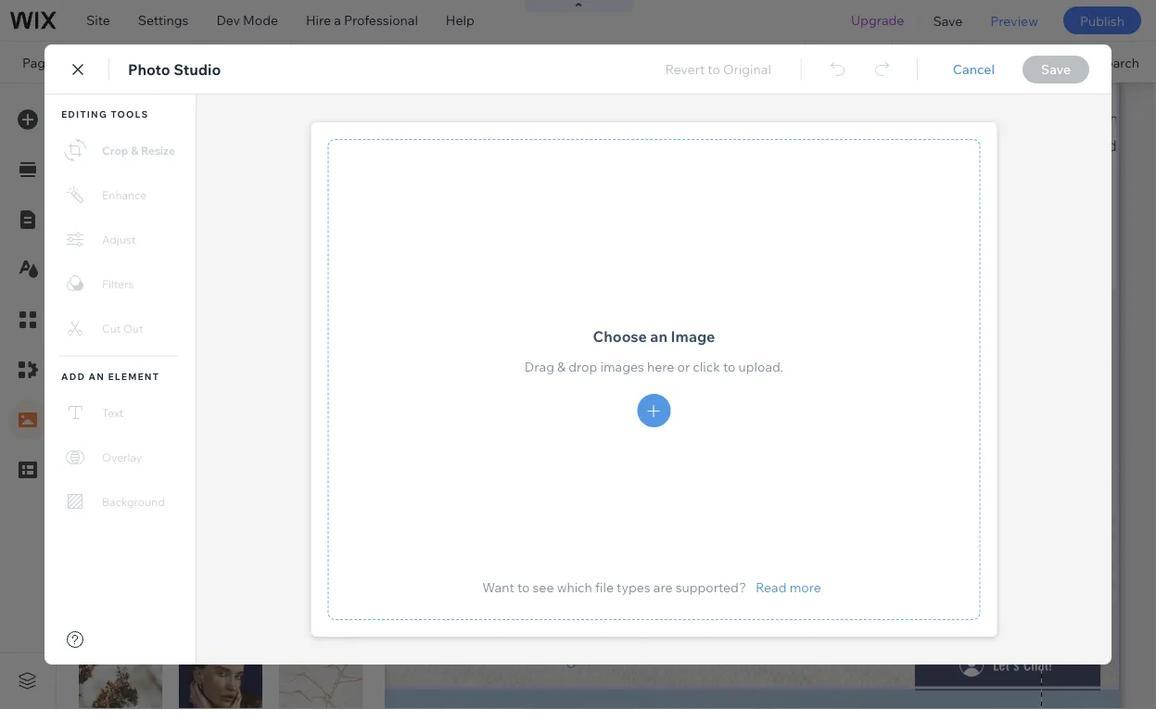 Task type: locate. For each thing, give the bounding box(es) containing it.
0 vertical spatial media
[[79, 101, 123, 120]]

0 vertical spatial images
[[106, 347, 151, 363]]

1 vertical spatial your
[[221, 552, 248, 568]]

hire
[[306, 12, 331, 28]]

your right enhance
[[285, 436, 312, 452]]

videos
[[179, 347, 221, 363]]

photo
[[177, 413, 216, 431]]

1 vertical spatial edit
[[177, 436, 201, 452]]

preview button
[[977, 0, 1053, 41]]

dev mode
[[217, 12, 278, 28]]

your inside video maker create your own videos
[[221, 552, 248, 568]]

media right the your on the top
[[156, 235, 193, 251]]

edit
[[79, 347, 103, 363], [177, 436, 201, 452]]

studio
[[219, 413, 263, 431]]

edit images and videos
[[79, 347, 221, 363]]

0 vertical spatial and
[[153, 347, 176, 363]]

hire a professional
[[306, 12, 418, 28]]

settings
[[138, 12, 189, 28]]

and left videos
[[153, 347, 176, 363]]

0 vertical spatial your
[[285, 436, 312, 452]]

enhance
[[230, 436, 282, 452]]

your down maker
[[221, 552, 248, 568]]

0 horizontal spatial your
[[221, 552, 248, 568]]

help
[[446, 12, 475, 28]]

1 vertical spatial and
[[204, 436, 227, 452]]

and down the "photo"
[[204, 436, 227, 452]]

and
[[153, 347, 176, 363], [204, 436, 227, 452]]

own
[[251, 552, 276, 568]]

0 vertical spatial edit
[[79, 347, 103, 363]]

videos
[[279, 552, 319, 568]]

1 horizontal spatial edit
[[177, 436, 201, 452]]

dev
[[217, 12, 240, 28]]

tools
[[1009, 54, 1041, 70]]

media
[[79, 101, 123, 120], [156, 235, 193, 251]]

images right wix on the bottom of page
[[134, 619, 179, 635]]

save
[[934, 12, 963, 29]]

maker
[[219, 529, 260, 546]]

1 horizontal spatial media
[[156, 235, 193, 251]]

images left videos
[[106, 347, 151, 363]]

your inside photo studio edit and enhance your images
[[285, 436, 312, 452]]

professional
[[344, 12, 418, 28]]

media up what at the top left of page
[[79, 101, 123, 120]]

create
[[177, 552, 218, 568]]

0 horizontal spatial media
[[79, 101, 123, 120]]

100% button
[[894, 42, 969, 83]]

upgrade
[[852, 12, 905, 28]]

mode
[[243, 12, 278, 28]]

for?
[[210, 150, 235, 167]]

1 horizontal spatial and
[[204, 436, 227, 452]]

0 horizontal spatial edit
[[79, 347, 103, 363]]

images
[[106, 347, 151, 363], [134, 619, 179, 635]]

1 horizontal spatial your
[[285, 436, 312, 452]]

your
[[285, 436, 312, 452], [221, 552, 248, 568]]

publish
[[1081, 12, 1125, 29]]



Task type: describe. For each thing, give the bounding box(es) containing it.
images
[[177, 452, 221, 468]]

your
[[126, 235, 153, 251]]

and inside photo studio edit and enhance your images
[[204, 436, 227, 452]]

100%
[[923, 54, 956, 70]]

1 vertical spatial images
[[134, 619, 179, 635]]

a
[[334, 12, 341, 28]]

free
[[79, 619, 106, 635]]

upload your media
[[79, 235, 193, 251]]

1 vertical spatial media
[[156, 235, 193, 251]]

you
[[137, 150, 160, 167]]

video maker create your own videos
[[177, 529, 319, 568]]

looking
[[163, 150, 207, 167]]

what are you looking for?
[[80, 150, 235, 167]]

publish button
[[1064, 6, 1142, 34]]

home
[[70, 54, 107, 70]]

what
[[80, 150, 112, 167]]

search button
[[1059, 42, 1157, 83]]

search
[[1098, 54, 1140, 70]]

preview
[[991, 12, 1039, 29]]

tools button
[[970, 42, 1058, 83]]

0 horizontal spatial and
[[153, 347, 176, 363]]

site
[[86, 12, 110, 28]]

e.g. business, fashion, fitness field
[[114, 177, 340, 196]]

upload
[[79, 235, 123, 251]]

free wix images
[[79, 619, 179, 635]]

wix
[[109, 619, 131, 635]]

photo studio edit and enhance your images
[[177, 413, 312, 468]]

edit inside photo studio edit and enhance your images
[[177, 436, 201, 452]]

save button
[[920, 0, 977, 41]]

video
[[177, 529, 216, 546]]

are
[[115, 150, 135, 167]]



Task type: vqa. For each thing, say whether or not it's contained in the screenshot.
Edit to the right
yes



